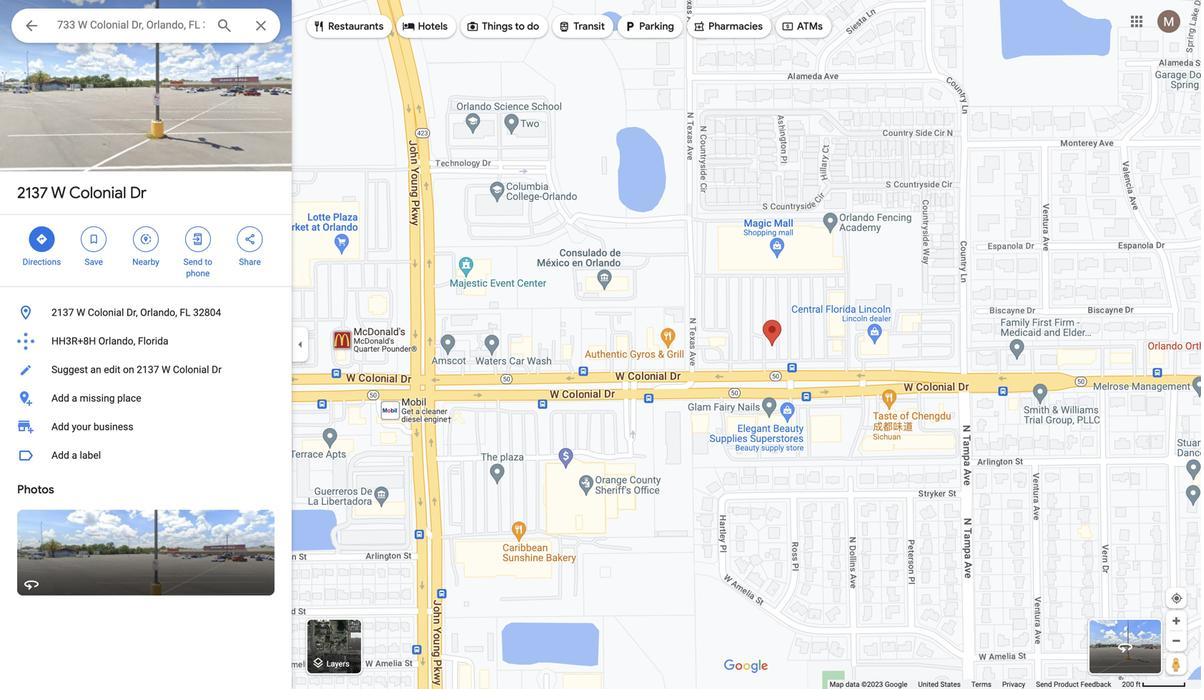Task type: vqa. For each thing, say whether or not it's contained in the screenshot.

yes



Task type: locate. For each thing, give the bounding box(es) containing it.
add for add your business
[[51, 421, 69, 433]]

1 vertical spatial dr
[[212, 364, 222, 376]]

0 vertical spatial a
[[72, 393, 77, 405]]

2137 up 
[[17, 183, 48, 203]]

2 add from the top
[[51, 421, 69, 433]]

w
[[51, 183, 66, 203], [76, 307, 85, 319], [162, 364, 170, 376]]

1 horizontal spatial send
[[1036, 681, 1052, 690]]

united states button
[[918, 681, 961, 690]]

suggest an edit on 2137 w colonial dr
[[51, 364, 222, 376]]

colonial up the 
[[69, 183, 126, 203]]

0 vertical spatial dr
[[130, 183, 147, 203]]

dr up 
[[130, 183, 147, 203]]

1 horizontal spatial to
[[515, 20, 525, 33]]

a
[[72, 393, 77, 405], [72, 450, 77, 462]]

colonial for dr
[[69, 183, 126, 203]]

orlando,
[[140, 307, 177, 319], [98, 336, 135, 347]]

add a missing place button
[[0, 385, 292, 413]]

None field
[[57, 16, 204, 34]]

pharmacies
[[708, 20, 763, 33]]

your
[[72, 421, 91, 433]]

hh3r+8h orlando, florida button
[[0, 327, 292, 356]]

add down suggest
[[51, 393, 69, 405]]

0 vertical spatial colonial
[[69, 183, 126, 203]]

transit
[[574, 20, 605, 33]]

send for send product feedback
[[1036, 681, 1052, 690]]

send inside send to phone
[[183, 257, 203, 267]]

 button
[[11, 9, 51, 46]]

0 horizontal spatial w
[[51, 183, 66, 203]]

2 vertical spatial 2137
[[137, 364, 159, 376]]

add
[[51, 393, 69, 405], [51, 421, 69, 433], [51, 450, 69, 462]]

32804
[[193, 307, 221, 319]]

1 vertical spatial orlando,
[[98, 336, 135, 347]]

2137
[[17, 183, 48, 203], [51, 307, 74, 319], [137, 364, 159, 376]]

colonial left dr,
[[88, 307, 124, 319]]

layers
[[327, 660, 350, 669]]

2 horizontal spatial 2137
[[137, 364, 159, 376]]

 pharmacies
[[693, 19, 763, 34]]


[[23, 15, 40, 36]]

0 vertical spatial orlando,
[[140, 307, 177, 319]]


[[558, 19, 571, 34]]

0 horizontal spatial orlando,
[[98, 336, 135, 347]]

send left product
[[1036, 681, 1052, 690]]

1 horizontal spatial 2137
[[51, 307, 74, 319]]

1 vertical spatial w
[[76, 307, 85, 319]]

things
[[482, 20, 513, 33]]

a left missing
[[72, 393, 77, 405]]

0 horizontal spatial to
[[205, 257, 212, 267]]

1 vertical spatial a
[[72, 450, 77, 462]]

w down florida in the left of the page
[[162, 364, 170, 376]]

footer
[[830, 681, 1122, 690]]

0 horizontal spatial dr
[[130, 183, 147, 203]]


[[139, 232, 152, 247]]

actions for 2137 w colonial dr region
[[0, 215, 292, 287]]

dr inside button
[[212, 364, 222, 376]]

add left label
[[51, 450, 69, 462]]

photos
[[17, 483, 54, 498]]

1 a from the top
[[72, 393, 77, 405]]

2 vertical spatial add
[[51, 450, 69, 462]]

w up hh3r+8h
[[76, 307, 85, 319]]

ft
[[1136, 681, 1141, 690]]

w up 'directions'
[[51, 183, 66, 203]]

0 vertical spatial add
[[51, 393, 69, 405]]

united states
[[918, 681, 961, 690]]

product
[[1054, 681, 1079, 690]]

to left do
[[515, 20, 525, 33]]

2 horizontal spatial w
[[162, 364, 170, 376]]

collapse side panel image
[[292, 337, 308, 353]]

orlando, left fl
[[140, 307, 177, 319]]

google account: madeline spawn  
(madeline.spawn@adept.ai) image
[[1158, 10, 1180, 33]]

add a label
[[51, 450, 101, 462]]

1 vertical spatial 2137
[[51, 307, 74, 319]]

send inside button
[[1036, 681, 1052, 690]]

0 vertical spatial w
[[51, 183, 66, 203]]

a left label
[[72, 450, 77, 462]]

united
[[918, 681, 939, 690]]

map data ©2023 google
[[830, 681, 907, 690]]


[[402, 19, 415, 34]]

200 ft button
[[1122, 681, 1186, 690]]

w for 2137 w colonial dr
[[51, 183, 66, 203]]

200 ft
[[1122, 681, 1141, 690]]

1 vertical spatial add
[[51, 421, 69, 433]]

add for add a label
[[51, 450, 69, 462]]

0 vertical spatial to
[[515, 20, 525, 33]]

3 add from the top
[[51, 450, 69, 462]]

1 vertical spatial to
[[205, 257, 212, 267]]

add left your
[[51, 421, 69, 433]]

0 horizontal spatial 2137
[[17, 183, 48, 203]]

colonial for dr,
[[88, 307, 124, 319]]

colonial
[[69, 183, 126, 203], [88, 307, 124, 319], [173, 364, 209, 376]]

200
[[1122, 681, 1134, 690]]

to
[[515, 20, 525, 33], [205, 257, 212, 267]]


[[244, 232, 256, 247]]

atms
[[797, 20, 823, 33]]

hotels
[[418, 20, 448, 33]]

2137 up hh3r+8h
[[51, 307, 74, 319]]

orlando, up edit on the bottom of the page
[[98, 336, 135, 347]]

0 vertical spatial send
[[183, 257, 203, 267]]

dr,
[[126, 307, 138, 319]]

street view image
[[1117, 639, 1134, 656]]

2137 right on
[[137, 364, 159, 376]]

to inside send to phone
[[205, 257, 212, 267]]

show your location image
[[1170, 593, 1183, 606]]

colonial down hh3r+8h orlando, florida button
[[173, 364, 209, 376]]

to up phone
[[205, 257, 212, 267]]

1 add from the top
[[51, 393, 69, 405]]

dr down 32804
[[212, 364, 222, 376]]

send
[[183, 257, 203, 267], [1036, 681, 1052, 690]]

send up phone
[[183, 257, 203, 267]]

show street view coverage image
[[1166, 654, 1187, 676]]

states
[[940, 681, 961, 690]]

phone
[[186, 269, 210, 279]]

0 horizontal spatial send
[[183, 257, 203, 267]]

footer containing map data ©2023 google
[[830, 681, 1122, 690]]

missing
[[80, 393, 115, 405]]

1 vertical spatial send
[[1036, 681, 1052, 690]]

1 horizontal spatial dr
[[212, 364, 222, 376]]

1 horizontal spatial w
[[76, 307, 85, 319]]

add a missing place
[[51, 393, 141, 405]]

1 vertical spatial colonial
[[88, 307, 124, 319]]

send for send to phone
[[183, 257, 203, 267]]

2 a from the top
[[72, 450, 77, 462]]

feedback
[[1081, 681, 1111, 690]]

none field inside 733 w colonial dr, orlando, fl 32804 field
[[57, 16, 204, 34]]

dr
[[130, 183, 147, 203], [212, 364, 222, 376]]

florida
[[138, 336, 168, 347]]

2137 w colonial dr, orlando, fl 32804
[[51, 307, 221, 319]]

0 vertical spatial 2137
[[17, 183, 48, 203]]



Task type: describe. For each thing, give the bounding box(es) containing it.

[[466, 19, 479, 34]]

place
[[117, 393, 141, 405]]


[[35, 232, 48, 247]]

2 vertical spatial colonial
[[173, 364, 209, 376]]

add for add a missing place
[[51, 393, 69, 405]]

footer inside google maps element
[[830, 681, 1122, 690]]

send product feedback button
[[1036, 681, 1111, 690]]

terms button
[[971, 681, 992, 690]]

add your business
[[51, 421, 133, 433]]

2 vertical spatial w
[[162, 364, 170, 376]]

hh3r+8h
[[51, 336, 96, 347]]

send to phone
[[183, 257, 212, 279]]

 parking
[[623, 19, 674, 34]]

google
[[885, 681, 907, 690]]

edit
[[104, 364, 120, 376]]

add your business link
[[0, 413, 292, 442]]

1 horizontal spatial orlando,
[[140, 307, 177, 319]]


[[87, 232, 100, 247]]

suggest
[[51, 364, 88, 376]]

 search field
[[11, 9, 280, 46]]

share
[[239, 257, 261, 267]]

fl
[[180, 307, 191, 319]]

privacy
[[1002, 681, 1025, 690]]

privacy button
[[1002, 681, 1025, 690]]

suggest an edit on 2137 w colonial dr button
[[0, 356, 292, 385]]

 things to do
[[466, 19, 539, 34]]


[[693, 19, 706, 34]]

nearby
[[132, 257, 159, 267]]


[[781, 19, 794, 34]]

terms
[[971, 681, 992, 690]]

©2023
[[861, 681, 883, 690]]

parking
[[639, 20, 674, 33]]

add a label button
[[0, 442, 292, 470]]

zoom out image
[[1171, 636, 1182, 647]]

send product feedback
[[1036, 681, 1111, 690]]

 transit
[[558, 19, 605, 34]]

 atms
[[781, 19, 823, 34]]

zoom in image
[[1171, 616, 1182, 627]]

do
[[527, 20, 539, 33]]


[[191, 232, 204, 247]]

2137 for 2137 w colonial dr, orlando, fl 32804
[[51, 307, 74, 319]]

google maps element
[[0, 0, 1201, 690]]


[[623, 19, 636, 34]]

2137 for 2137 w colonial dr
[[17, 183, 48, 203]]

map
[[830, 681, 844, 690]]

2137 w colonial dr main content
[[0, 0, 292, 690]]

to inside  things to do
[[515, 20, 525, 33]]

w for 2137 w colonial dr, orlando, fl 32804
[[76, 307, 85, 319]]

label
[[80, 450, 101, 462]]

restaurants
[[328, 20, 384, 33]]

save
[[85, 257, 103, 267]]

733 W Colonial Dr, Orlando, FL 32804 field
[[11, 9, 280, 43]]

a for missing
[[72, 393, 77, 405]]

2137 w colonial dr, orlando, fl 32804 button
[[0, 299, 292, 327]]


[[312, 19, 325, 34]]

data
[[846, 681, 860, 690]]

 restaurants
[[312, 19, 384, 34]]

hh3r+8h orlando, florida
[[51, 336, 168, 347]]

 hotels
[[402, 19, 448, 34]]

a for label
[[72, 450, 77, 462]]

on
[[123, 364, 134, 376]]

2137 w colonial dr
[[17, 183, 147, 203]]

business
[[94, 421, 133, 433]]

an
[[90, 364, 101, 376]]

directions
[[22, 257, 61, 267]]



